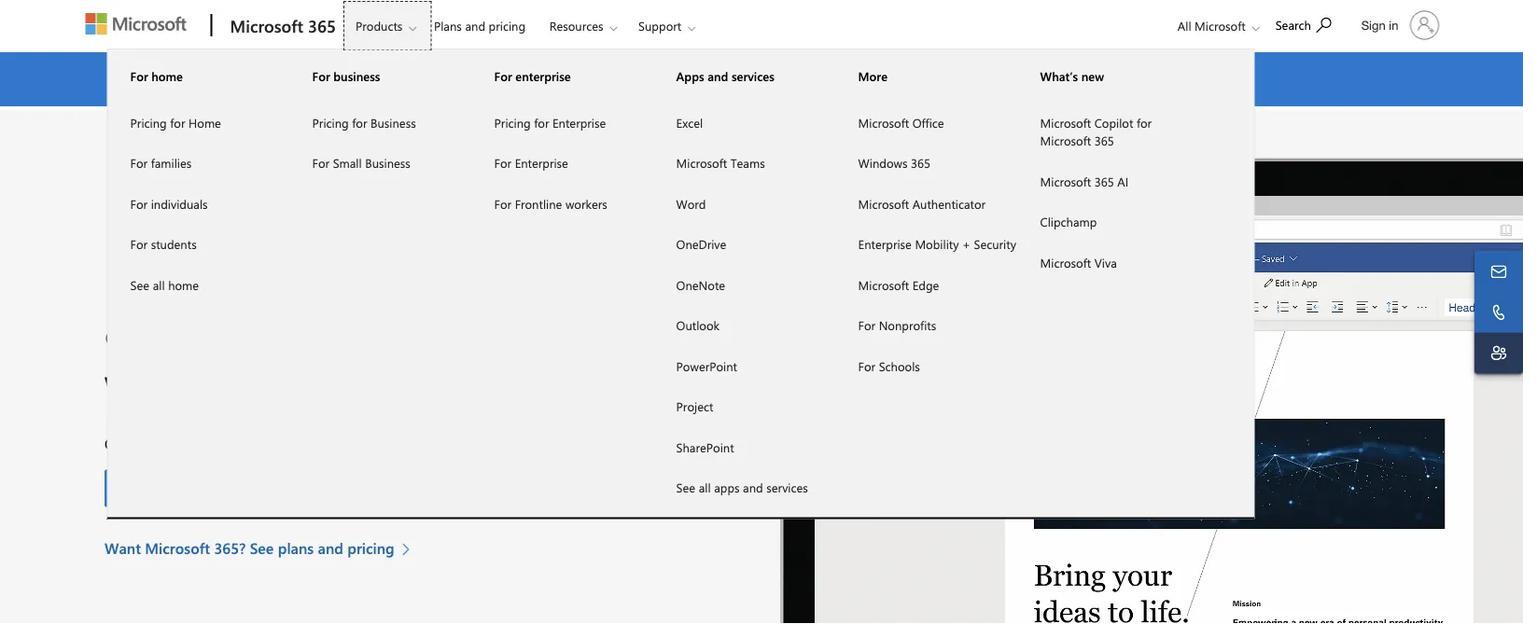 Task type: locate. For each thing, give the bounding box(es) containing it.
see down sharepoint
[[676, 480, 695, 496]]

pricing for business link
[[290, 102, 472, 143]]

word,
[[195, 239, 325, 301]]

0 vertical spatial see
[[130, 277, 149, 293]]

pricing inside for enterprise element
[[494, 114, 531, 131]]

all for home
[[153, 277, 165, 293]]

pricing
[[130, 114, 167, 131], [312, 114, 349, 131], [494, 114, 531, 131]]

sharepoint
[[676, 439, 734, 455]]

excel link
[[654, 102, 836, 143]]

0 vertical spatial home
[[151, 68, 183, 84]]

sharepoint link
[[654, 427, 836, 468]]

for business element
[[290, 101, 472, 183]]

viva
[[1094, 254, 1117, 271]]

microsoft teams link
[[654, 143, 836, 183]]

all down for students
[[153, 277, 165, 293]]

pricing up the
[[489, 18, 525, 34]]

0 horizontal spatial office
[[105, 434, 143, 454]]

microsoft up get
[[230, 14, 303, 37]]

0 horizontal spatial apps
[[561, 69, 593, 89]]

for home heading
[[108, 50, 290, 102]]

1 horizontal spatial office
[[912, 114, 944, 131]]

home down students
[[168, 277, 199, 293]]

email.
[[981, 69, 1020, 89]]

1 vertical spatial pricing
[[347, 538, 394, 558]]

plans and pricing link
[[425, 1, 534, 46]]

1 vertical spatial see
[[676, 480, 695, 496]]

for down pricing for enterprise
[[494, 155, 511, 171]]

for home element
[[108, 101, 290, 305]]

0 vertical spatial apps
[[561, 69, 593, 89]]

1 vertical spatial services
[[766, 480, 808, 496]]

for families
[[130, 155, 192, 171]]

for frontline workers
[[494, 196, 607, 212]]

in
[[1389, 18, 1398, 32]]

see down for students
[[130, 277, 149, 293]]

powerpoint down workers
[[468, 239, 712, 301]]

microsoft right all
[[1195, 18, 1246, 34]]

1 vertical spatial free
[[395, 295, 478, 357]]

powerpoint
[[468, 239, 712, 301], [676, 358, 737, 374]]

0 vertical spatial business
[[371, 114, 416, 131]]

1 vertical spatial apps
[[714, 480, 740, 496]]

microsoft inside microsoft viva link
[[1040, 254, 1091, 271]]

powerpoint down outlook
[[676, 358, 737, 374]]

business inside 'link'
[[371, 114, 416, 131]]

0 vertical spatial office
[[912, 114, 944, 131]]

word
[[676, 196, 706, 212]]

microsoft copilot for microsoft 365 link
[[1018, 102, 1200, 161]]

0 horizontal spatial free
[[395, 295, 478, 357]]

enterprise up microsoft edge
[[858, 236, 912, 252]]

clipchamp link
[[1018, 202, 1200, 242]]

apps left you
[[561, 69, 593, 89]]

powerpoint link
[[654, 346, 836, 386]]

web right the
[[530, 69, 557, 89]]

products
[[356, 18, 403, 34]]

office inside more element
[[912, 114, 944, 131]]

support
[[638, 18, 681, 34]]

microsoft left edge at the top
[[858, 277, 909, 293]]

1 horizontal spatial web
[[530, 69, 557, 89]]

for individuals
[[130, 196, 208, 212]]

for enterprise heading
[[472, 50, 654, 102]]

microsoft up word
[[676, 155, 727, 171]]

microsoft inside "all microsoft" dropdown button
[[1195, 18, 1246, 34]]

storage
[[847, 69, 896, 89]]

pricing inside 'link'
[[312, 114, 349, 131]]

microsoft authenticator link
[[836, 183, 1018, 224]]

for
[[170, 114, 185, 131], [352, 114, 367, 131], [534, 114, 549, 131], [1137, 114, 1152, 131], [321, 295, 382, 357]]

1 vertical spatial business
[[365, 155, 411, 171]]

for left families
[[130, 155, 148, 171]]

0 vertical spatial more
[[295, 69, 330, 89]]

windows 365 link
[[836, 143, 1018, 183]]

2 vertical spatial enterprise
[[858, 236, 912, 252]]

3 pricing from the left
[[494, 114, 531, 131]]

all down sharepoint
[[699, 480, 711, 496]]

clipchamp
[[1040, 214, 1097, 230]]

100
[[691, 69, 715, 89]]

for left students
[[130, 236, 148, 252]]

0 horizontal spatial pricing
[[130, 114, 167, 131]]

pricing up small
[[312, 114, 349, 131]]

more
[[858, 68, 888, 84]]

$1.99/month.
[[1059, 69, 1147, 89]]

project link
[[654, 386, 836, 427]]

enterprise inside more element
[[858, 236, 912, 252]]

for business heading
[[290, 50, 472, 102]]

edge
[[912, 277, 939, 293]]

0 vertical spatial all
[[153, 277, 165, 293]]

see inside for home element
[[130, 277, 149, 293]]

office
[[912, 114, 944, 131], [105, 434, 143, 454]]

and
[[465, 18, 485, 34], [708, 68, 728, 84], [901, 69, 925, 89], [105, 295, 184, 357], [743, 480, 763, 496], [318, 538, 343, 558]]

students
[[151, 236, 197, 252]]

pricing for business
[[312, 114, 416, 131]]

0 horizontal spatial all
[[153, 277, 165, 293]]

basic.
[[461, 69, 497, 89]]

for left the nonprofits on the bottom of page
[[858, 317, 875, 334]]

for for for families
[[130, 155, 148, 171]]

for left enterprise
[[494, 68, 512, 84]]

onedrive link
[[654, 224, 836, 265]]

1 vertical spatial powerpoint
[[676, 358, 737, 374]]

windows
[[858, 155, 908, 171]]

resources button
[[537, 1, 632, 51]]

for nonprofits
[[858, 317, 936, 334]]

0 vertical spatial web
[[530, 69, 557, 89]]

families
[[151, 155, 192, 171]]

apps
[[676, 68, 704, 84]]

pricing
[[489, 18, 525, 34], [347, 538, 394, 558]]

1 horizontal spatial all
[[699, 480, 711, 496]]

search
[[1275, 17, 1311, 33]]

free inside 'use word, excel, powerpoint and more for free on the web'
[[395, 295, 478, 357]]

microsoft left viva
[[1040, 254, 1091, 271]]

microsoft
[[230, 14, 303, 37], [1195, 18, 1246, 34], [366, 69, 429, 89], [858, 114, 909, 131], [1040, 114, 1091, 131], [1040, 133, 1091, 149], [676, 155, 727, 171], [1040, 173, 1091, 189], [858, 196, 909, 212], [1040, 254, 1091, 271], [858, 277, 909, 293], [194, 434, 256, 454], [145, 538, 210, 558]]

enterprise
[[553, 114, 606, 131], [515, 155, 568, 171], [858, 236, 912, 252]]

for left schools
[[858, 358, 875, 374]]

want
[[105, 538, 141, 558]]

services
[[732, 68, 774, 84], [766, 480, 808, 496]]

for inside 'use word, excel, powerpoint and more for free on the web'
[[321, 295, 382, 357]]

see right "365?"
[[250, 538, 274, 558]]

2 horizontal spatial pricing
[[494, 114, 531, 131]]

for for for business
[[312, 68, 330, 84]]

pricing inside for home element
[[130, 114, 167, 131]]

pricing right plans on the bottom of page
[[347, 538, 394, 558]]

business right small
[[365, 155, 411, 171]]

with
[[334, 69, 362, 89]]

powerpoint inside 'use word, excel, powerpoint and more for free on the web'
[[468, 239, 712, 301]]

1 vertical spatial all
[[699, 480, 711, 496]]

more
[[295, 69, 330, 89], [197, 295, 308, 357]]

business
[[371, 114, 416, 131], [365, 155, 411, 171]]

microsoft down windows
[[858, 196, 909, 212]]

pricing for enterprise link
[[472, 102, 654, 143]]

for left frontline
[[494, 196, 511, 212]]

enterprise up for enterprise link
[[553, 114, 606, 131]]

free left on
[[395, 295, 478, 357]]

pricing down the
[[494, 114, 531, 131]]

microsoft inside microsoft edge link
[[858, 277, 909, 293]]

all inside 'apps and services' element
[[699, 480, 711, 496]]

all
[[1178, 18, 1191, 34]]

pricing for pricing for home
[[130, 114, 167, 131]]

1 pricing from the left
[[130, 114, 167, 131]]

more inside 'use word, excel, powerpoint and more for free on the web'
[[197, 295, 308, 357]]

enterprise mobility + security
[[858, 236, 1016, 252]]

microsoft inside "microsoft authenticator" link
[[858, 196, 909, 212]]

all inside for home element
[[153, 277, 165, 293]]

for for home
[[170, 114, 185, 131]]

free left email. at the top right of page
[[952, 69, 977, 89]]

1 vertical spatial office
[[105, 434, 143, 454]]

microsoft up windows
[[858, 114, 909, 131]]

365 inside microsoft copilot for microsoft 365
[[1094, 133, 1114, 149]]

web up is
[[105, 351, 193, 413]]

the
[[501, 69, 525, 89]]

products button
[[343, 1, 432, 51]]

for left small
[[312, 155, 330, 171]]

microsoft left "365?"
[[145, 538, 210, 558]]

use word, excel, powerpoint and more for free on the web
[[105, 239, 712, 413]]

and inside "heading"
[[708, 68, 728, 84]]

for left individuals
[[130, 196, 148, 212]]

office up windows 365 link
[[912, 114, 944, 131]]

ad-
[[929, 69, 952, 89]]

pricing inside "link"
[[489, 18, 525, 34]]

microsoft image
[[85, 13, 186, 35]]

1 horizontal spatial pricing
[[312, 114, 349, 131]]

1 vertical spatial more
[[197, 295, 308, 357]]

for home
[[130, 68, 183, 84]]

for left with
[[312, 68, 330, 84]]

2 pricing from the left
[[312, 114, 349, 131]]

apps down sharepoint link
[[714, 480, 740, 496]]

for for for students
[[130, 236, 148, 252]]

Search search field
[[1266, 3, 1350, 45]]

see inside 'apps and services' element
[[676, 480, 695, 496]]

for families link
[[108, 143, 290, 183]]

home up pricing for home on the top of the page
[[151, 68, 183, 84]]

new
[[1081, 68, 1104, 84]]

1 horizontal spatial pricing
[[489, 18, 525, 34]]

1 horizontal spatial see
[[250, 538, 274, 558]]

office is now microsoft 365
[[105, 434, 285, 454]]

0 horizontal spatial web
[[105, 351, 193, 413]]

see all apps and services link
[[654, 468, 836, 508]]

2 horizontal spatial see
[[676, 480, 695, 496]]

office left is
[[105, 434, 143, 454]]

excel,
[[337, 239, 455, 301]]

1 vertical spatial web
[[105, 351, 193, 413]]

1 horizontal spatial apps
[[714, 480, 740, 496]]

see
[[130, 277, 149, 293], [676, 480, 695, 496], [250, 538, 274, 558]]

ai
[[1117, 173, 1128, 189]]

0 vertical spatial powerpoint
[[468, 239, 712, 301]]

web
[[530, 69, 557, 89], [105, 351, 193, 413]]

for for for nonprofits
[[858, 317, 875, 334]]

0 vertical spatial pricing
[[489, 18, 525, 34]]

for enterprise element
[[472, 101, 654, 224]]

0 vertical spatial services
[[732, 68, 774, 84]]

enterprise up frontline
[[515, 155, 568, 171]]

1 horizontal spatial free
[[952, 69, 977, 89]]

for inside 'link'
[[352, 114, 367, 131]]

you
[[597, 69, 621, 89]]

for for for schools
[[858, 358, 875, 374]]

for individuals link
[[108, 183, 290, 224]]

0 horizontal spatial see
[[130, 277, 149, 293]]

mobility
[[915, 236, 959, 252]]

get more with microsoft 365 basic. the web apps you love, plus 100 gb of secure cloud storage and ad-free email. only $1.99/month.
[[268, 69, 1147, 89]]

for down microsoft image
[[130, 68, 148, 84]]

frontline
[[515, 196, 562, 212]]

business up for small business link
[[371, 114, 416, 131]]

excel
[[676, 114, 703, 131]]

pricing up for families
[[130, 114, 167, 131]]



Task type: describe. For each thing, give the bounding box(es) containing it.
get
[[268, 69, 291, 89]]

see all home link
[[108, 265, 290, 305]]

more element
[[836, 101, 1018, 386]]

individuals
[[151, 196, 208, 212]]

what's new heading
[[1018, 50, 1200, 102]]

microsoft up pricing for business 'link'
[[366, 69, 429, 89]]

for nonprofits link
[[836, 305, 1018, 346]]

apps and services heading
[[654, 50, 836, 102]]

for for for frontline workers
[[494, 196, 511, 212]]

microsoft inside microsoft 365 link
[[230, 14, 303, 37]]

sign in
[[1361, 18, 1398, 32]]

microsoft 365 ai link
[[1018, 161, 1200, 202]]

microsoft 365 ai
[[1040, 173, 1128, 189]]

0 horizontal spatial pricing
[[347, 538, 394, 558]]

microsoft 365
[[230, 14, 336, 37]]

for for for enterprise
[[494, 68, 512, 84]]

love,
[[625, 69, 656, 89]]

for for for home
[[130, 68, 148, 84]]

pricing for pricing for business
[[312, 114, 349, 131]]

onenote link
[[654, 265, 836, 305]]

what's
[[1040, 68, 1078, 84]]

small
[[333, 155, 362, 171]]

microsoft 365 link
[[221, 1, 342, 51]]

support button
[[626, 1, 710, 51]]

home inside heading
[[151, 68, 183, 84]]

microsoft teams
[[676, 155, 765, 171]]

onedrive
[[676, 236, 726, 252]]

onenote
[[676, 277, 725, 293]]

microsoft inside 'apps and services' element
[[676, 155, 727, 171]]

microsoft viva
[[1040, 254, 1117, 271]]

the
[[559, 295, 628, 357]]

for frontline workers link
[[472, 183, 654, 224]]

for for business
[[352, 114, 367, 131]]

outlook
[[676, 317, 720, 334]]

copilot
[[1094, 114, 1133, 131]]

see all home
[[130, 277, 199, 293]]

now
[[162, 434, 190, 454]]

microsoft inside microsoft office link
[[858, 114, 909, 131]]

microsoft edge
[[858, 277, 939, 293]]

2 vertical spatial see
[[250, 538, 274, 558]]

nonprofits
[[879, 317, 936, 334]]

for small business link
[[290, 143, 472, 183]]

0 vertical spatial enterprise
[[553, 114, 606, 131]]

plans and pricing
[[434, 18, 525, 34]]

search button
[[1267, 3, 1340, 45]]

and inside "link"
[[465, 18, 485, 34]]

for students
[[130, 236, 197, 252]]

for for for enterprise
[[494, 155, 511, 171]]

for for for individuals
[[130, 196, 148, 212]]

services inside "heading"
[[732, 68, 774, 84]]

outlook link
[[654, 305, 836, 346]]

powerpoint inside 'apps and services' element
[[676, 358, 737, 374]]

business for pricing for business
[[371, 114, 416, 131]]

sign
[[1361, 18, 1386, 32]]

secure
[[760, 69, 802, 89]]

for inside microsoft copilot for microsoft 365
[[1137, 114, 1152, 131]]

for students link
[[108, 224, 290, 265]]

schools
[[879, 358, 920, 374]]

for enterprise link
[[472, 143, 654, 183]]

see for see all home
[[130, 277, 149, 293]]

apps and services
[[676, 68, 774, 84]]

1 vertical spatial home
[[168, 277, 199, 293]]

web inside 'use word, excel, powerpoint and more for free on the web'
[[105, 351, 193, 413]]

authenticator
[[912, 196, 986, 212]]

cloud
[[806, 69, 843, 89]]

1 vertical spatial enterprise
[[515, 155, 568, 171]]

what's new element
[[1018, 101, 1200, 283]]

home
[[189, 114, 221, 131]]

all for apps
[[699, 480, 711, 496]]

microsoft right now
[[194, 434, 256, 454]]

microsoft edge link
[[836, 265, 1018, 305]]

for schools link
[[836, 346, 1018, 386]]

for small business
[[312, 155, 411, 171]]

0 vertical spatial free
[[952, 69, 977, 89]]

is
[[148, 434, 157, 454]]

business
[[333, 68, 380, 84]]

microsoft up microsoft 365 ai
[[1040, 133, 1091, 149]]

for for enterprise
[[534, 114, 549, 131]]

+
[[962, 236, 971, 252]]

microsoft office
[[858, 114, 944, 131]]

for schools
[[858, 358, 920, 374]]

microsoft up clipchamp in the right top of the page
[[1040, 173, 1091, 189]]

workers
[[565, 196, 607, 212]]

microsoft down "what's new"
[[1040, 114, 1091, 131]]

a computer screen showing a resume being created in word on the web. image
[[762, 155, 1523, 624]]

gb
[[719, 69, 738, 89]]

microsoft copilot for microsoft 365
[[1040, 114, 1152, 149]]

microsoft authenticator
[[858, 196, 986, 212]]

pricing for pricing for enterprise
[[494, 114, 531, 131]]

only
[[1024, 69, 1055, 89]]

see all apps and services
[[676, 480, 808, 496]]

on
[[491, 295, 546, 357]]

enterprise
[[515, 68, 571, 84]]

resources
[[549, 18, 603, 34]]

apps and services element
[[654, 101, 836, 508]]

business for for small business
[[365, 155, 411, 171]]

microsoft office link
[[836, 102, 1018, 143]]

see for see all apps and services
[[676, 480, 695, 496]]

365?
[[214, 538, 246, 558]]

and inside 'use word, excel, powerpoint and more for free on the web'
[[105, 295, 184, 357]]

use
[[105, 239, 182, 301]]

windows 365
[[858, 155, 930, 171]]

what's new
[[1040, 68, 1104, 84]]

365 inside more element
[[911, 155, 930, 171]]

more heading
[[836, 50, 1018, 102]]

for for for small business
[[312, 155, 330, 171]]

microsoft inside want microsoft 365? see plans and pricing link
[[145, 538, 210, 558]]

pricing for home link
[[108, 102, 290, 143]]

want microsoft 365? see plans and pricing
[[105, 538, 394, 558]]

microsoft viva link
[[1018, 242, 1200, 283]]

security
[[974, 236, 1016, 252]]



Task type: vqa. For each thing, say whether or not it's contained in the screenshot.
Business for For Small Business
yes



